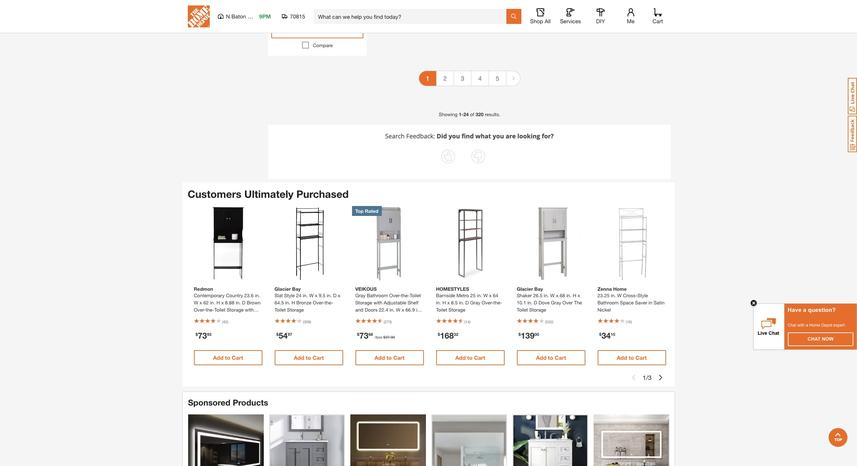 Task type: vqa. For each thing, say whether or not it's contained in the screenshot.


Task type: describe. For each thing, give the bounding box(es) containing it.
over- inside homestyles barnside metro 25 in. w x 64 in. h x 8.5 in. d gray over-the- toilet storage
[[482, 300, 494, 306]]

) for 73
[[227, 320, 228, 325]]

to for 54
[[306, 355, 311, 361]]

nickel
[[598, 307, 611, 313]]

25
[[470, 293, 476, 299]]

the- inside glacier bay slat style 24 in. w x 9.5 in. d x 64.5 in. h bronze over-the- toilet storage
[[325, 300, 333, 306]]

bathroom inside zenna home 23.25 in. w cross-style bathroom space saver in satin nickel
[[598, 300, 619, 306]]

1 vertical spatial a
[[806, 323, 808, 328]]

adjustable
[[384, 300, 406, 306]]

$ 54 97
[[276, 331, 292, 341]]

2 link
[[437, 71, 454, 86]]

d for 73
[[242, 300, 245, 306]]

( for 73
[[222, 320, 223, 325]]

532
[[546, 320, 552, 325]]

8.5
[[451, 300, 458, 306]]

26.5
[[533, 293, 543, 299]]

( for 168
[[465, 320, 465, 325]]

97 inside $ 54 97
[[288, 332, 292, 338]]

h for 73
[[216, 300, 220, 306]]

veikous
[[355, 287, 377, 292]]

w inside the glacier bay shaker 26.5 in. w x 68 in. h x 10.1 in. d dove gray over the toilet storage
[[550, 293, 555, 299]]

$ left .
[[383, 335, 386, 340]]

( 308 )
[[303, 320, 311, 325]]

h for 139
[[573, 293, 576, 299]]

bronze
[[296, 300, 312, 306]]

62
[[203, 300, 209, 306]]

over
[[563, 300, 573, 306]]

$ for 168
[[438, 332, 440, 338]]

( 273 )
[[384, 320, 392, 325]]

feedback link image
[[848, 116, 857, 153]]

in. right 62
[[210, 300, 215, 306]]

shaker
[[517, 293, 532, 299]]

with inside veikous gray bathroom over-the-toilet storage with adjustable shelf and doors 22.4 in. w x 66.9 in. h x 7.4 in. d
[[374, 300, 382, 306]]

15
[[611, 332, 615, 338]]

168
[[440, 331, 454, 341]]

9.5
[[319, 293, 325, 299]]

139
[[521, 331, 535, 341]]

next slide image
[[658, 376, 663, 381]]

32
[[454, 332, 458, 338]]

cart for add to cart button above compare
[[321, 27, 332, 34]]

in. up bronze
[[303, 293, 308, 299]]

have a question?
[[788, 307, 836, 314]]

shelf
[[408, 300, 419, 306]]

bay for 139
[[534, 287, 543, 292]]

diy button
[[590, 8, 612, 25]]

compare
[[313, 42, 333, 48]]

gray inside homestyles barnside metro 25 in. w x 64 in. h x 8.5 in. d gray over-the- toilet storage
[[470, 300, 480, 306]]

the home depot logo image
[[188, 5, 210, 27]]

chat now
[[808, 337, 834, 342]]

sponsored products
[[188, 398, 268, 408]]

.
[[390, 335, 391, 340]]

storage inside the glacier bay shaker 26.5 in. w x 68 in. h x 10.1 in. d dove gray over the toilet storage
[[529, 307, 546, 313]]

( 42 )
[[222, 320, 228, 325]]

wainscot
[[194, 315, 214, 320]]

to for 73
[[225, 355, 230, 361]]

cart link
[[650, 8, 665, 25]]

now
[[822, 337, 834, 342]]

shaker 26.5 in. w x 68 in. h x 10.1 in. d dove gray over the toilet storage image
[[513, 206, 589, 282]]

in. right the 64.5
[[285, 300, 290, 306]]

in. up over
[[566, 293, 572, 299]]

( 14 )
[[465, 320, 471, 325]]

w inside homestyles barnside metro 25 in. w x 64 in. h x 8.5 in. d gray over-the- toilet storage
[[483, 293, 488, 299]]

$ for 73
[[196, 332, 198, 338]]

slat style 24 in. w x 9.5 in. d x 64.5 in. h bronze over-the-toilet storage image
[[271, 206, 346, 282]]

over- inside glacier bay slat style 24 in. w x 9.5 in. d x 64.5 in. h bronze over-the- toilet storage
[[313, 300, 325, 306]]

in. down adjustable
[[390, 307, 395, 313]]

glacier for 139
[[517, 287, 533, 292]]

) for 34
[[631, 320, 632, 325]]

70815
[[290, 13, 305, 20]]

22.4
[[379, 307, 388, 313]]

top rated
[[355, 209, 379, 214]]

barnside metro 25 in. w x 64 in. h x 8.5 in. d gray over-the-toilet storage image
[[433, 206, 508, 282]]

14
[[465, 320, 470, 325]]

w inside redmon contemporary country 23.6 in. w x 62 in. h x 8.88 in. d brown over-the-toilet storage with wainscot panels
[[194, 300, 198, 306]]

in. down country
[[236, 300, 241, 306]]

16
[[627, 320, 631, 325]]

w inside zenna home 23.25 in. w cross-style bathroom space saver in satin nickel
[[617, 293, 622, 299]]

23.6
[[244, 293, 254, 299]]

2 vertical spatial with
[[798, 323, 805, 328]]

w inside veikous gray bathroom over-the-toilet storage with adjustable shelf and doors 22.4 in. w x 66.9 in. h x 7.4 in. d
[[396, 307, 400, 313]]

cross-
[[623, 293, 637, 299]]

cart for 73's add to cart button
[[232, 355, 243, 361]]

me button
[[620, 8, 642, 25]]

expert.
[[834, 323, 846, 328]]

in. up brown
[[255, 293, 260, 299]]

$ for 139
[[519, 332, 521, 338]]

1 vertical spatial home
[[809, 323, 820, 328]]

depot
[[821, 323, 832, 328]]

add for 73
[[213, 355, 223, 361]]

sax 60 in. w x 30 in. h framed rectangular bathroom vanity mirror in brushed chrome image
[[431, 415, 507, 467]]

the- inside homestyles barnside metro 25 in. w x 64 in. h x 8.5 in. d gray over-the- toilet storage
[[494, 300, 502, 306]]

storage inside veikous gray bathroom over-the-toilet storage with adjustable shelf and doors 22.4 in. w x 66.9 in. h x 7.4 in. d
[[355, 300, 372, 306]]

273
[[385, 320, 391, 325]]

d inside veikous gray bathroom over-the-toilet storage with adjustable shelf and doors 22.4 in. w x 66.9 in. h x 7.4 in. d
[[378, 315, 382, 320]]

3 ( from the left
[[384, 320, 385, 325]]

3 link
[[454, 71, 471, 86]]

products
[[233, 398, 268, 408]]

me
[[627, 18, 635, 24]]

$ for 34
[[599, 332, 602, 338]]

veikous gray bathroom over-the-toilet storage with adjustable shelf and doors 22.4 in. w x 66.9 in. h x 7.4 in. d
[[355, 287, 421, 320]]

d inside glacier bay slat style 24 in. w x 9.5 in. d x 64.5 in. h bronze over-the- toilet storage
[[333, 293, 337, 299]]

chat now link
[[788, 333, 853, 346]]

97 inside $ 73 68 /box $ 97 . 99
[[386, 335, 390, 340]]

d for 168
[[465, 300, 469, 306]]

24 inside glacier bay slat style 24 in. w x 9.5 in. d x 64.5 in. h bronze over-the- toilet storage
[[296, 293, 301, 299]]

homestyles
[[436, 287, 469, 292]]

$ 168 32
[[438, 331, 458, 341]]

$ 34 15
[[599, 331, 615, 341]]

x left '7.4'
[[360, 315, 363, 320]]

x up the
[[578, 293, 580, 299]]

home inside zenna home 23.25 in. w cross-style bathroom space saver in satin nickel
[[613, 287, 627, 292]]

h for 168
[[442, 300, 446, 306]]

question?
[[808, 307, 836, 314]]

) for 139
[[552, 320, 553, 325]]

add to cart button for 73
[[194, 351, 262, 366]]

add to cart button down .
[[355, 351, 424, 366]]

the- inside redmon contemporary country 23.6 in. w x 62 in. h x 8.88 in. d brown over-the-toilet storage with wainscot panels
[[206, 307, 214, 313]]

this is the first slide image
[[631, 376, 637, 381]]

saver
[[635, 300, 647, 306]]

glacier for 54
[[275, 287, 291, 292]]

66.9
[[406, 307, 415, 313]]

h inside veikous gray bathroom over-the-toilet storage with adjustable shelf and doors 22.4 in. w x 66.9 in. h x 7.4 in. d
[[355, 315, 359, 320]]

in. down barnside
[[436, 300, 441, 306]]

chat
[[788, 323, 796, 328]]

add to cart button for 139
[[517, 351, 585, 366]]

( for 139
[[545, 320, 546, 325]]

/box
[[375, 335, 382, 340]]

( for 34
[[626, 320, 627, 325]]

x right 26.5
[[556, 293, 558, 299]]

8.88
[[225, 300, 234, 306]]

) for 54
[[310, 320, 311, 325]]

x left 8.5
[[447, 300, 450, 306]]

23.25
[[598, 293, 610, 299]]

sponsored
[[188, 398, 230, 408]]

$ 73 93
[[196, 331, 212, 341]]

happy 30 in. w x 18 in. d x 34 in. h bathroom vanity in gray with white carrara marble top with white sink image
[[269, 415, 345, 467]]

72 in. x 36 in. large rectangular frameless wall led lighted bathroom vanity mirror, easy installation image
[[594, 415, 669, 467]]

in. right 10.1
[[528, 300, 533, 306]]

diy
[[596, 18, 605, 24]]

h inside glacier bay slat style 24 in. w x 9.5 in. d x 64.5 in. h bronze over-the- toilet storage
[[292, 300, 295, 306]]

add to cart button for 168
[[436, 351, 505, 366]]

toilet inside the glacier bay shaker 26.5 in. w x 68 in. h x 10.1 in. d dove gray over the toilet storage
[[517, 307, 528, 313]]

34
[[602, 331, 611, 341]]

70815 button
[[282, 13, 305, 20]]

n
[[226, 13, 230, 20]]

in. inside zenna home 23.25 in. w cross-style bathroom space saver in satin nickel
[[611, 293, 616, 299]]

dove
[[539, 300, 550, 306]]

contemporary
[[194, 293, 225, 299]]

d for 139
[[534, 300, 537, 306]]



Task type: locate. For each thing, give the bounding box(es) containing it.
redmon contemporary country 23.6 in. w x 62 in. h x 8.88 in. d brown over-the-toilet storage with wainscot panels
[[194, 287, 261, 320]]

$ inside $ 34 15
[[599, 332, 602, 338]]

1 horizontal spatial bathroom
[[598, 300, 619, 306]]

add to cart button down the '32'
[[436, 351, 505, 366]]

toilet down barnside
[[436, 307, 447, 313]]

toilet up panels
[[214, 307, 225, 313]]

country
[[226, 293, 243, 299]]

1 horizontal spatial 3
[[648, 374, 652, 382]]

over- down the 9.5 in the bottom left of the page
[[313, 300, 325, 306]]

the-
[[401, 293, 410, 299], [325, 300, 333, 306], [494, 300, 502, 306], [206, 307, 214, 313]]

7.4
[[364, 315, 371, 320]]

1 vertical spatial 24
[[296, 293, 301, 299]]

73 for $ 73 68 /box $ 97 . 99
[[359, 331, 368, 341]]

bathroom
[[367, 293, 388, 299], [598, 300, 619, 306]]

showing
[[439, 112, 458, 117]]

0 vertical spatial 3
[[461, 75, 464, 82]]

add for 168
[[455, 355, 466, 361]]

h inside redmon contemporary country 23.6 in. w x 62 in. h x 8.88 in. d brown over-the-toilet storage with wainscot panels
[[216, 300, 220, 306]]

24 up bronze
[[296, 293, 301, 299]]

d down metro
[[465, 300, 469, 306]]

rated
[[365, 209, 379, 214]]

brown
[[247, 300, 261, 306]]

navigation
[[264, 66, 675, 107]]

bay inside glacier bay slat style 24 in. w x 9.5 in. d x 64.5 in. h bronze over-the- toilet storage
[[292, 287, 301, 292]]

w left 62
[[194, 300, 198, 306]]

n baton rouge
[[226, 13, 264, 20]]

3 left the 4
[[461, 75, 464, 82]]

0 horizontal spatial bathroom
[[367, 293, 388, 299]]

$ for 54
[[276, 332, 279, 338]]

gray
[[355, 293, 366, 299], [470, 300, 480, 306], [551, 300, 561, 306]]

w left 64
[[483, 293, 488, 299]]

gray down veikous
[[355, 293, 366, 299]]

storage inside homestyles barnside metro 25 in. w x 64 in. h x 8.5 in. d gray over-the- toilet storage
[[449, 307, 465, 313]]

add to cart for 54
[[294, 355, 324, 361]]

0 vertical spatial 24
[[463, 112, 469, 117]]

bay inside the glacier bay shaker 26.5 in. w x 68 in. h x 10.1 in. d dove gray over the toilet storage
[[534, 287, 543, 292]]

0 horizontal spatial bay
[[292, 287, 301, 292]]

x left 62
[[200, 300, 202, 306]]

h
[[573, 293, 576, 299], [216, 300, 220, 306], [292, 300, 295, 306], [442, 300, 446, 306], [355, 315, 359, 320]]

$
[[196, 332, 198, 338], [276, 332, 279, 338], [357, 332, 359, 338], [438, 332, 440, 338], [519, 332, 521, 338], [599, 332, 602, 338], [383, 335, 386, 340]]

bathroom inside veikous gray bathroom over-the-toilet storage with adjustable shelf and doors 22.4 in. w x 66.9 in. h x 7.4 in. d
[[367, 293, 388, 299]]

storage
[[355, 300, 372, 306], [227, 307, 244, 313], [287, 307, 304, 313], [449, 307, 465, 313], [529, 307, 546, 313]]

1 for 1
[[426, 75, 429, 82]]

1 horizontal spatial home
[[809, 323, 820, 328]]

1 horizontal spatial style
[[637, 293, 648, 299]]

add
[[302, 27, 313, 34], [213, 355, 223, 361], [294, 355, 304, 361], [375, 355, 385, 361], [455, 355, 466, 361], [536, 355, 547, 361], [617, 355, 627, 361]]

over-
[[389, 293, 401, 299], [313, 300, 325, 306], [482, 300, 494, 306], [194, 307, 206, 313]]

h down barnside
[[442, 300, 446, 306]]

$ inside $ 168 32
[[438, 332, 440, 338]]

services button
[[560, 8, 582, 25]]

barnside
[[436, 293, 455, 299]]

$ 139 00
[[519, 331, 539, 341]]

1 left 2
[[426, 75, 429, 82]]

h inside homestyles barnside metro 25 in. w x 64 in. h x 8.5 in. d gray over-the- toilet storage
[[442, 300, 446, 306]]

$ left the '32'
[[438, 332, 440, 338]]

the- up shelf
[[401, 293, 410, 299]]

in. right 66.9
[[416, 307, 421, 313]]

results.
[[485, 112, 500, 117]]

6 ( from the left
[[626, 320, 627, 325]]

add to cart button for 34
[[598, 351, 666, 366]]

in. right 8.5
[[459, 300, 464, 306]]

1 vertical spatial 68
[[368, 332, 373, 338]]

) down homestyles barnside metro 25 in. w x 64 in. h x 8.5 in. d gray over-the- toilet storage
[[470, 320, 471, 325]]

homestyles barnside metro 25 in. w x 64 in. h x 8.5 in. d gray over-the- toilet storage
[[436, 287, 502, 313]]

h down the 'contemporary'
[[216, 300, 220, 306]]

84 in. w x 32 in. h large rectangular frameless front backlit dimmable wall bathroom vanity mirror shatterproof glass image
[[188, 415, 264, 467]]

1 73 from the left
[[198, 331, 207, 341]]

) down space at the right bottom of the page
[[631, 320, 632, 325]]

0 vertical spatial 68
[[560, 293, 565, 299]]

in
[[649, 300, 652, 306]]

$ inside $ 54 97
[[276, 332, 279, 338]]

54
[[279, 331, 288, 341]]

style right slat
[[284, 293, 295, 299]]

6 ) from the left
[[631, 320, 632, 325]]

0 horizontal spatial 73
[[198, 331, 207, 341]]

home
[[613, 287, 627, 292], [809, 323, 820, 328]]

with down brown
[[245, 307, 254, 313]]

) for 168
[[470, 320, 471, 325]]

cart
[[653, 18, 663, 24], [321, 27, 332, 34], [232, 355, 243, 361], [313, 355, 324, 361], [393, 355, 405, 361], [474, 355, 485, 361], [555, 355, 566, 361], [636, 355, 647, 361]]

gray inside veikous gray bathroom over-the-toilet storage with adjustable shelf and doors 22.4 in. w x 66.9 in. h x 7.4 in. d
[[355, 293, 366, 299]]

cart for add to cart button underneath .
[[393, 355, 405, 361]]

purchased
[[296, 188, 349, 200]]

the- inside veikous gray bathroom over-the-toilet storage with adjustable shelf and doors 22.4 in. w x 66.9 in. h x 7.4 in. d
[[401, 293, 410, 299]]

cart for add to cart button for 168
[[474, 355, 485, 361]]

contemporary country 23.6 in. w x 62 in. h x 8.88 in. d brown over-the-toilet storage with wainscot panels image
[[190, 206, 266, 282]]

acclaim 30 in. w x 22 in. d x 34 in. h bath vanity in white with white carrara marble vanity top with white sink image
[[512, 415, 588, 467]]

2 ) from the left
[[310, 320, 311, 325]]

over- down 64
[[482, 300, 494, 306]]

2 style from the left
[[637, 293, 648, 299]]

4 ( from the left
[[465, 320, 465, 325]]

showing 1-24 of 320 results.
[[439, 112, 500, 117]]

10.1
[[517, 300, 526, 306]]

add for 54
[[294, 355, 304, 361]]

0 horizontal spatial glacier
[[275, 287, 291, 292]]

navigation containing 1
[[264, 66, 675, 107]]

x
[[315, 293, 317, 299], [338, 293, 340, 299], [489, 293, 492, 299], [556, 293, 558, 299], [578, 293, 580, 299], [200, 300, 202, 306], [221, 300, 224, 306], [447, 300, 450, 306], [402, 307, 404, 313], [360, 315, 363, 320]]

1 horizontal spatial 73
[[359, 331, 368, 341]]

1 ( from the left
[[222, 320, 223, 325]]

/
[[646, 374, 648, 382]]

(
[[222, 320, 223, 325], [303, 320, 304, 325], [384, 320, 385, 325], [465, 320, 465, 325], [545, 320, 546, 325], [626, 320, 627, 325]]

style
[[284, 293, 295, 299], [637, 293, 648, 299]]

storage down bronze
[[287, 307, 304, 313]]

w down adjustable
[[396, 307, 400, 313]]

add to cart button up compare
[[271, 23, 364, 38]]

h up the
[[573, 293, 576, 299]]

) down the glacier bay shaker 26.5 in. w x 68 in. h x 10.1 in. d dove gray over the toilet storage
[[552, 320, 553, 325]]

( for 54
[[303, 320, 304, 325]]

1 vertical spatial 1
[[643, 374, 646, 382]]

0 horizontal spatial style
[[284, 293, 295, 299]]

storage up and
[[355, 300, 372, 306]]

0 horizontal spatial with
[[245, 307, 254, 313]]

add to cart button down 00
[[517, 351, 585, 366]]

$ left 15
[[599, 332, 602, 338]]

$ left 93
[[196, 332, 198, 338]]

24 left of
[[463, 112, 469, 117]]

storage down "8.88"
[[227, 307, 244, 313]]

1 horizontal spatial with
[[374, 300, 382, 306]]

23.25 in. w cross-style bathroom space saver in satin nickel image
[[594, 206, 669, 282]]

storage inside redmon contemporary country 23.6 in. w x 62 in. h x 8.88 in. d brown over-the-toilet storage with wainscot panels
[[227, 307, 244, 313]]

$ inside $ 139 00
[[519, 332, 521, 338]]

toilet inside redmon contemporary country 23.6 in. w x 62 in. h x 8.88 in. d brown over-the-toilet storage with wainscot panels
[[214, 307, 225, 313]]

space
[[620, 300, 634, 306]]

toilet inside homestyles barnside metro 25 in. w x 64 in. h x 8.5 in. d gray over-the- toilet storage
[[436, 307, 447, 313]]

5 ( from the left
[[545, 320, 546, 325]]

glacier bay shaker 26.5 in. w x 68 in. h x 10.1 in. d dove gray over the toilet storage
[[517, 287, 582, 313]]

4 link
[[472, 71, 489, 86]]

to for 168
[[467, 355, 473, 361]]

add for 139
[[536, 355, 547, 361]]

style inside glacier bay slat style 24 in. w x 9.5 in. d x 64.5 in. h bronze over-the- toilet storage
[[284, 293, 295, 299]]

d inside the glacier bay shaker 26.5 in. w x 68 in. h x 10.1 in. d dove gray over the toilet storage
[[534, 300, 537, 306]]

d down 26.5
[[534, 300, 537, 306]]

$ down the 64.5
[[276, 332, 279, 338]]

redmon
[[194, 287, 213, 292]]

a right have
[[803, 307, 806, 314]]

add to cart button up 'this is the first slide' icon
[[598, 351, 666, 366]]

0 horizontal spatial 24
[[296, 293, 301, 299]]

of
[[470, 112, 474, 117]]

satin
[[654, 300, 665, 306]]

add to cart button down $ 54 97
[[275, 351, 343, 366]]

in. right 25
[[477, 293, 482, 299]]

) down bronze
[[310, 320, 311, 325]]

the
[[574, 300, 582, 306]]

gray bathroom over-the-toilet storage with adjustable shelf and doors 22.4 in. w x 66.9 in. h x 7.4 in. d image
[[352, 206, 427, 282]]

glacier up shaker
[[517, 287, 533, 292]]

storage down dove in the bottom right of the page
[[529, 307, 546, 313]]

h inside the glacier bay shaker 26.5 in. w x 68 in. h x 10.1 in. d dove gray over the toilet storage
[[573, 293, 576, 299]]

d inside homestyles barnside metro 25 in. w x 64 in. h x 8.5 in. d gray over-the- toilet storage
[[465, 300, 469, 306]]

storage down 8.5
[[449, 307, 465, 313]]

glacier up slat
[[275, 287, 291, 292]]

the- down 62
[[206, 307, 214, 313]]

2 ( from the left
[[303, 320, 304, 325]]

customers ultimately purchased
[[188, 188, 349, 200]]

1 horizontal spatial 97
[[386, 335, 390, 340]]

add for 34
[[617, 355, 627, 361]]

d inside redmon contemporary country 23.6 in. w x 62 in. h x 8.88 in. d brown over-the-toilet storage with wainscot panels
[[242, 300, 245, 306]]

1 horizontal spatial gray
[[470, 300, 480, 306]]

top
[[355, 209, 364, 214]]

00
[[535, 332, 539, 338]]

bathroom down veikous
[[367, 293, 388, 299]]

0 vertical spatial bathroom
[[367, 293, 388, 299]]

in. up dove in the bottom right of the page
[[544, 293, 549, 299]]

4 ) from the left
[[470, 320, 471, 325]]

cart for add to cart button corresponding to 139
[[555, 355, 566, 361]]

customers
[[188, 188, 241, 200]]

1 for 1 / 3
[[643, 374, 646, 382]]

1 horizontal spatial 1
[[643, 374, 646, 382]]

0 horizontal spatial 3
[[461, 75, 464, 82]]

3 ) from the left
[[391, 320, 392, 325]]

to for 139
[[548, 355, 553, 361]]

glacier inside glacier bay slat style 24 in. w x 9.5 in. d x 64.5 in. h bronze over-the- toilet storage
[[275, 287, 291, 292]]

gray inside the glacier bay shaker 26.5 in. w x 68 in. h x 10.1 in. d dove gray over the toilet storage
[[551, 300, 561, 306]]

2 73 from the left
[[359, 331, 368, 341]]

with up 22.4
[[374, 300, 382, 306]]

glacier inside the glacier bay shaker 26.5 in. w x 68 in. h x 10.1 in. d dove gray over the toilet storage
[[517, 287, 533, 292]]

1 vertical spatial with
[[245, 307, 254, 313]]

0 horizontal spatial 68
[[368, 332, 373, 338]]

1 horizontal spatial glacier
[[517, 287, 533, 292]]

0 horizontal spatial gray
[[355, 293, 366, 299]]

2 horizontal spatial with
[[798, 323, 805, 328]]

0 vertical spatial home
[[613, 287, 627, 292]]

2 glacier from the left
[[517, 287, 533, 292]]

1 horizontal spatial 24
[[463, 112, 469, 117]]

68 inside $ 73 68 /box $ 97 . 99
[[368, 332, 373, 338]]

over- up wainscot
[[194, 307, 206, 313]]

toilet inside glacier bay slat style 24 in. w x 9.5 in. d x 64.5 in. h bronze over-the- toilet storage
[[275, 307, 286, 313]]

doors
[[365, 307, 378, 313]]

42
[[223, 320, 227, 325]]

zenna home 23.25 in. w cross-style bathroom space saver in satin nickel
[[598, 287, 665, 313]]

to for 34
[[629, 355, 634, 361]]

4
[[478, 75, 482, 82]]

w inside glacier bay slat style 24 in. w x 9.5 in. d x 64.5 in. h bronze over-the- toilet storage
[[309, 293, 314, 299]]

add to cart for 168
[[455, 355, 485, 361]]

3 left next slide icon
[[648, 374, 652, 382]]

1 glacier from the left
[[275, 287, 291, 292]]

x left 66.9
[[402, 307, 404, 313]]

over- inside veikous gray bathroom over-the-toilet storage with adjustable shelf and doors 22.4 in. w x 66.9 in. h x 7.4 in. d
[[389, 293, 401, 299]]

live chat image
[[848, 78, 857, 115]]

1-
[[459, 112, 463, 117]]

baton
[[231, 13, 246, 20]]

toilet down the 64.5
[[275, 307, 286, 313]]

d down 22.4
[[378, 315, 382, 320]]

73
[[198, 331, 207, 341], [359, 331, 368, 341]]

64
[[493, 293, 498, 299]]

5 ) from the left
[[552, 320, 553, 325]]

h left bronze
[[292, 300, 295, 306]]

cart for add to cart button corresponding to 34
[[636, 355, 647, 361]]

( 16 )
[[626, 320, 632, 325]]

0 vertical spatial with
[[374, 300, 382, 306]]

1 horizontal spatial 68
[[560, 293, 565, 299]]

) down "8.88"
[[227, 320, 228, 325]]

w up bronze
[[309, 293, 314, 299]]

1 vertical spatial bathroom
[[598, 300, 619, 306]]

60 in. w x 28 in. h large rectangular aluminum framed wall mount led light bathroom vanity mirror in white image
[[350, 415, 426, 467]]

bay up bronze
[[292, 287, 301, 292]]

64.5
[[275, 300, 284, 306]]

$ left 00
[[519, 332, 521, 338]]

0 horizontal spatial 97
[[288, 332, 292, 338]]

bay up 26.5
[[534, 287, 543, 292]]

0 horizontal spatial home
[[613, 287, 627, 292]]

a right "chat"
[[806, 323, 808, 328]]

add to cart for 139
[[536, 355, 566, 361]]

93
[[207, 332, 212, 338]]

0 vertical spatial 1
[[426, 75, 429, 82]]

0 vertical spatial a
[[803, 307, 806, 314]]

$ inside '$ 73 93'
[[196, 332, 198, 338]]

1 bay from the left
[[292, 287, 301, 292]]

3 inside "navigation"
[[461, 75, 464, 82]]

bathroom up the nickel
[[598, 300, 619, 306]]

gray left over
[[551, 300, 561, 306]]

What can we help you find today? search field
[[318, 9, 506, 24]]

add to cart for 73
[[213, 355, 243, 361]]

320
[[476, 112, 484, 117]]

0 horizontal spatial 1
[[426, 75, 429, 82]]

68 inside the glacier bay shaker 26.5 in. w x 68 in. h x 10.1 in. d dove gray over the toilet storage
[[560, 293, 565, 299]]

all
[[545, 18, 551, 24]]

2 horizontal spatial gray
[[551, 300, 561, 306]]

5
[[496, 75, 499, 82]]

68 left /box
[[368, 332, 373, 338]]

1 / 3
[[643, 374, 652, 382]]

h down and
[[355, 315, 359, 320]]

x left the 9.5 in the bottom left of the page
[[315, 293, 317, 299]]

with inside redmon contemporary country 23.6 in. w x 62 in. h x 8.88 in. d brown over-the-toilet storage with wainscot panels
[[245, 307, 254, 313]]

1 ) from the left
[[227, 320, 228, 325]]

with right "chat"
[[798, 323, 805, 328]]

add to cart button down 93
[[194, 351, 262, 366]]

add to cart button for 54
[[275, 351, 343, 366]]

5 link
[[489, 71, 506, 86]]

1 right 'this is the first slide' icon
[[643, 374, 646, 382]]

home up cross-
[[613, 287, 627, 292]]

in. right the 9.5 in the bottom left of the page
[[327, 293, 332, 299]]

d right the 9.5 in the bottom left of the page
[[333, 293, 337, 299]]

ultimately
[[244, 188, 294, 200]]

add to cart for 34
[[617, 355, 647, 361]]

1
[[426, 75, 429, 82], [643, 374, 646, 382]]

73 for $ 73 93
[[198, 331, 207, 341]]

zenna
[[598, 287, 612, 292]]

1 horizontal spatial bay
[[534, 287, 543, 292]]

x left "8.88"
[[221, 300, 224, 306]]

$ left /box
[[357, 332, 359, 338]]

chat
[[808, 337, 821, 342]]

73 down wainscot
[[198, 331, 207, 341]]

over- up adjustable
[[389, 293, 401, 299]]

1 style from the left
[[284, 293, 295, 299]]

toilet inside veikous gray bathroom over-the-toilet storage with adjustable shelf and doors 22.4 in. w x 66.9 in. h x 7.4 in. d
[[410, 293, 421, 299]]

toilet down 10.1
[[517, 307, 528, 313]]

x left 64
[[489, 293, 492, 299]]

2 bay from the left
[[534, 287, 543, 292]]

73 left /box
[[359, 331, 368, 341]]

have
[[788, 307, 802, 314]]

cart for add to cart button related to 54
[[313, 355, 324, 361]]

toilet up shelf
[[410, 293, 421, 299]]

shop
[[530, 18, 543, 24]]

1 inside "navigation"
[[426, 75, 429, 82]]

x right the 9.5 in the bottom left of the page
[[338, 293, 340, 299]]

style inside zenna home 23.25 in. w cross-style bathroom space saver in satin nickel
[[637, 293, 648, 299]]

99
[[391, 335, 395, 340]]

bay for 54
[[292, 287, 301, 292]]

slat
[[275, 293, 283, 299]]

) up 99
[[391, 320, 392, 325]]

over- inside redmon contemporary country 23.6 in. w x 62 in. h x 8.88 in. d brown over-the-toilet storage with wainscot panels
[[194, 307, 206, 313]]

w right 26.5
[[550, 293, 555, 299]]

home left depot
[[809, 323, 820, 328]]

in. right '7.4'
[[372, 315, 377, 320]]

the- down 64
[[494, 300, 502, 306]]

1 vertical spatial 3
[[648, 374, 652, 382]]

storage inside glacier bay slat style 24 in. w x 9.5 in. d x 64.5 in. h bronze over-the- toilet storage
[[287, 307, 304, 313]]

chat with a home depot expert.
[[788, 323, 846, 328]]



